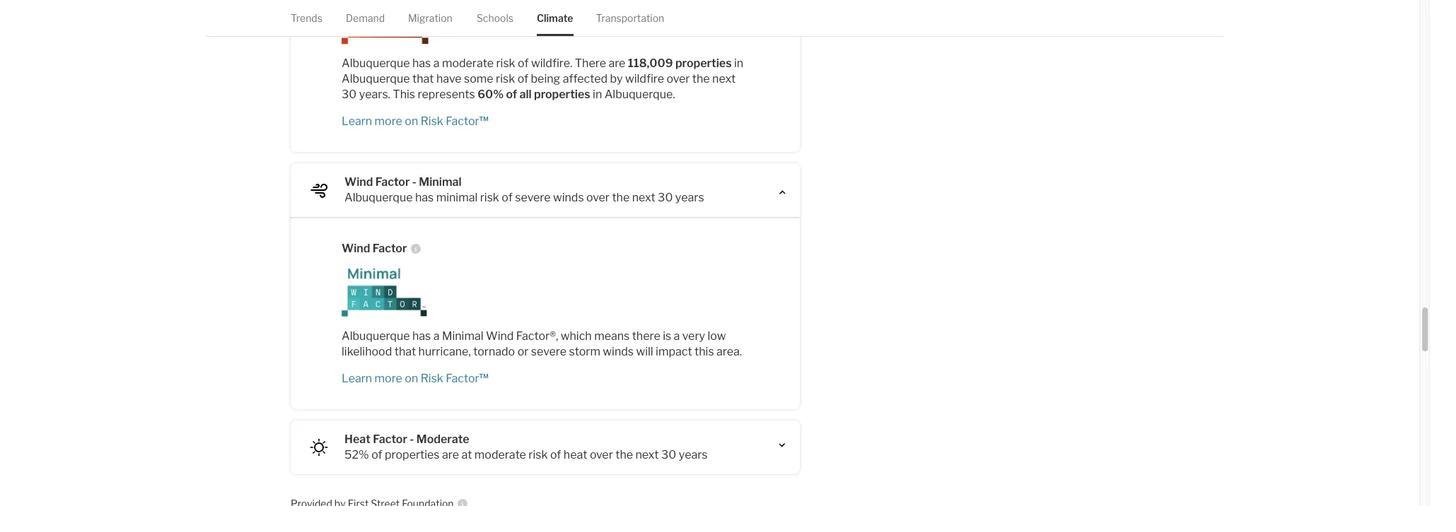 Task type: locate. For each thing, give the bounding box(es) containing it.
minimal up hurricane,
[[442, 329, 483, 343]]

a right is
[[674, 329, 680, 343]]

2 vertical spatial the
[[616, 448, 633, 462]]

more
[[375, 114, 402, 128], [375, 372, 402, 385]]

0 vertical spatial on
[[405, 114, 418, 128]]

learn more on risk factor™ link
[[342, 114, 749, 129], [342, 371, 749, 387]]

factor
[[375, 175, 410, 189], [373, 242, 407, 255], [373, 433, 407, 446]]

learn
[[342, 114, 372, 128], [342, 372, 372, 385]]

has inside albuquerque has a moderate risk of wildfire. there are 118,009 properties in albuquerque
[[412, 56, 431, 70]]

moderate up some
[[442, 56, 494, 70]]

has inside wind factor - minimal albuquerque has minimal risk of severe winds over the next 30 years
[[415, 191, 434, 204]]

minimal
[[419, 175, 462, 189], [442, 329, 483, 343]]

30 inside the heat factor - moderate 52% of properties are at moderate        risk of heat over the next 30 years
[[661, 448, 676, 462]]

52%
[[344, 448, 369, 462]]

30 inside wind factor - minimal albuquerque has minimal risk of severe winds over the next 30 years
[[658, 191, 673, 204]]

a up have
[[433, 56, 440, 70]]

1 vertical spatial next
[[632, 191, 655, 204]]

0 vertical spatial learn
[[342, 114, 372, 128]]

2 vertical spatial properties
[[385, 448, 440, 462]]

1 vertical spatial 30
[[658, 191, 673, 204]]

transportation
[[596, 12, 664, 24]]

factor for wind factor - minimal albuquerque has minimal risk of severe winds over the next 30 years
[[375, 175, 410, 189]]

2 vertical spatial 30
[[661, 448, 676, 462]]

0 vertical spatial factor™
[[446, 114, 489, 128]]

a
[[433, 56, 440, 70], [433, 329, 440, 343], [674, 329, 680, 343]]

by
[[610, 72, 623, 85]]

or
[[517, 345, 529, 358]]

affected
[[563, 72, 608, 85]]

1 vertical spatial properties
[[534, 88, 590, 101]]

0 vertical spatial 30
[[342, 88, 357, 101]]

1 vertical spatial learn more on risk factor™
[[342, 372, 489, 385]]

likelihood
[[342, 345, 392, 358]]

low
[[708, 329, 726, 343]]

there
[[575, 56, 606, 70]]

.
[[673, 88, 675, 101]]

the
[[692, 72, 710, 85], [612, 191, 630, 204], [616, 448, 633, 462]]

heat
[[344, 433, 371, 446]]

0 horizontal spatial in
[[593, 88, 602, 101]]

0 vertical spatial learn more on risk factor™
[[342, 114, 489, 128]]

at
[[461, 448, 472, 462]]

properties inside albuquerque has a moderate risk of wildfire. there are 118,009 properties in albuquerque
[[675, 56, 732, 70]]

the inside wind factor - minimal albuquerque has minimal risk of severe winds over the next 30 years
[[612, 191, 630, 204]]

2 vertical spatial wind
[[486, 329, 514, 343]]

properties inside the heat factor - moderate 52% of properties are at moderate        risk of heat over the next 30 years
[[385, 448, 440, 462]]

learn down years.
[[342, 114, 372, 128]]

1 vertical spatial are
[[442, 448, 459, 462]]

the inside the heat factor - moderate 52% of properties are at moderate        risk of heat over the next 30 years
[[616, 448, 633, 462]]

a inside albuquerque has a moderate risk of wildfire. there are 118,009 properties in albuquerque
[[433, 56, 440, 70]]

of left all
[[506, 88, 517, 101]]

0 vertical spatial next
[[712, 72, 736, 85]]

risk
[[421, 114, 443, 128], [421, 372, 443, 385]]

0 vertical spatial are
[[609, 56, 626, 70]]

1 vertical spatial factor
[[373, 242, 407, 255]]

1 vertical spatial learn more on risk factor™ link
[[342, 371, 749, 387]]

0 vertical spatial has
[[412, 56, 431, 70]]

1 vertical spatial on
[[405, 372, 418, 385]]

properties right 118,009
[[675, 56, 732, 70]]

wind factor
[[342, 242, 407, 255]]

0 vertical spatial -
[[412, 175, 417, 189]]

1 vertical spatial over
[[586, 191, 610, 204]]

-
[[412, 175, 417, 189], [410, 433, 414, 446]]

wind
[[344, 175, 373, 189], [342, 242, 370, 255], [486, 329, 514, 343]]

learn more on risk factor™ link down wind factor®, which means there is a very low likelihood that hurricane, tornado or severe storm winds will impact this area.
[[342, 371, 749, 387]]

winds
[[553, 191, 584, 204], [603, 345, 634, 358]]

0 vertical spatial learn more on risk factor™ link
[[342, 114, 749, 129]]

there
[[632, 329, 660, 343]]

1 risk from the top
[[421, 114, 443, 128]]

1 vertical spatial minimal
[[442, 329, 483, 343]]

has left minimal
[[415, 191, 434, 204]]

1 vertical spatial severe
[[531, 345, 567, 358]]

transportation link
[[596, 0, 664, 36]]

2 factor™ from the top
[[446, 372, 489, 385]]

- inside the heat factor - moderate 52% of properties are at moderate        risk of heat over the next 30 years
[[410, 433, 414, 446]]

has
[[412, 56, 431, 70], [415, 191, 434, 204], [412, 329, 431, 343]]

factor for heat factor - moderate 52% of properties are at moderate        risk of heat over the next 30 years
[[373, 433, 407, 446]]

0 vertical spatial winds
[[553, 191, 584, 204]]

on
[[405, 114, 418, 128], [405, 372, 418, 385]]

in
[[734, 56, 744, 70], [593, 88, 602, 101]]

learn more on risk factor™ link down all
[[342, 114, 749, 129]]

of inside that have some risk of being affected by wildfire over the next 30 years. this represents
[[517, 72, 528, 85]]

factor™ down represents
[[446, 114, 489, 128]]

1 horizontal spatial properties
[[534, 88, 590, 101]]

learn down likelihood
[[342, 372, 372, 385]]

trends link
[[291, 0, 322, 36]]

0 vertical spatial wind
[[344, 175, 373, 189]]

winds inside wind factor®, which means there is a very low likelihood that hurricane, tornado or severe storm winds will impact this area.
[[603, 345, 634, 358]]

migration
[[408, 12, 452, 24]]

0 horizontal spatial are
[[442, 448, 459, 462]]

wildfire.
[[531, 56, 572, 70]]

of right minimal
[[502, 191, 513, 204]]

moderate
[[442, 56, 494, 70], [474, 448, 526, 462]]

wind for wind factor
[[342, 242, 370, 255]]

properties
[[675, 56, 732, 70], [534, 88, 590, 101], [385, 448, 440, 462]]

this
[[393, 88, 415, 101]]

1 vertical spatial has
[[415, 191, 434, 204]]

minimal up minimal
[[419, 175, 462, 189]]

albuquerque
[[342, 56, 410, 70], [342, 72, 410, 85], [605, 88, 673, 101], [344, 191, 413, 204], [342, 329, 410, 343]]

2 on from the top
[[405, 372, 418, 385]]

factor™ down hurricane,
[[446, 372, 489, 385]]

that inside that have some risk of being affected by wildfire over the next 30 years. this represents
[[412, 72, 434, 85]]

more down likelihood
[[375, 372, 402, 385]]

1 horizontal spatial are
[[609, 56, 626, 70]]

some
[[464, 72, 493, 85]]

1 vertical spatial factor™
[[446, 372, 489, 385]]

- for moderate
[[410, 433, 414, 446]]

next
[[712, 72, 736, 85], [632, 191, 655, 204], [636, 448, 659, 462]]

30
[[342, 88, 357, 101], [658, 191, 673, 204], [661, 448, 676, 462]]

2 learn more on risk factor™ link from the top
[[342, 371, 749, 387]]

properties down moderate
[[385, 448, 440, 462]]

0 vertical spatial properties
[[675, 56, 732, 70]]

0 vertical spatial risk
[[421, 114, 443, 128]]

of left heat
[[550, 448, 561, 462]]

risk inside albuquerque has a moderate risk of wildfire. there are 118,009 properties in albuquerque
[[496, 56, 515, 70]]

1 on from the top
[[405, 114, 418, 128]]

of inside wind factor - minimal albuquerque has minimal risk of severe winds over the next 30 years
[[502, 191, 513, 204]]

1 vertical spatial wind
[[342, 242, 370, 255]]

on down the albuquerque has a minimal
[[405, 372, 418, 385]]

1 vertical spatial -
[[410, 433, 414, 446]]

0 vertical spatial over
[[667, 72, 690, 85]]

that up this
[[412, 72, 434, 85]]

wind inside wind factor - minimal albuquerque has minimal risk of severe winds over the next 30 years
[[344, 175, 373, 189]]

factor inside the heat factor - moderate 52% of properties are at moderate        risk of heat over the next 30 years
[[373, 433, 407, 446]]

0 horizontal spatial winds
[[553, 191, 584, 204]]

migration link
[[408, 0, 452, 36]]

factor inside wind factor - minimal albuquerque has minimal risk of severe winds over the next 30 years
[[375, 175, 410, 189]]

severe inside wind factor - minimal albuquerque has minimal risk of severe winds over the next 30 years
[[515, 191, 551, 204]]

1 vertical spatial risk
[[421, 372, 443, 385]]

2 horizontal spatial properties
[[675, 56, 732, 70]]

winds inside wind factor - minimal albuquerque has minimal risk of severe winds over the next 30 years
[[553, 191, 584, 204]]

1 vertical spatial winds
[[603, 345, 634, 358]]

- inside wind factor - minimal albuquerque has minimal risk of severe winds over the next 30 years
[[412, 175, 417, 189]]

risk down hurricane,
[[421, 372, 443, 385]]

that down the albuquerque has a minimal
[[394, 345, 416, 358]]

1 vertical spatial years
[[679, 448, 708, 462]]

years
[[675, 191, 704, 204], [679, 448, 708, 462]]

1 vertical spatial learn
[[342, 372, 372, 385]]

of up all
[[517, 72, 528, 85]]

0 vertical spatial in
[[734, 56, 744, 70]]

are up the by
[[609, 56, 626, 70]]

that have some risk of being affected by wildfire over the next 30 years. this represents
[[342, 72, 736, 101]]

are left at
[[442, 448, 459, 462]]

0 horizontal spatial properties
[[385, 448, 440, 462]]

wildfire
[[625, 72, 664, 85]]

learn more on risk factor™ down hurricane,
[[342, 372, 489, 385]]

1 vertical spatial moderate
[[474, 448, 526, 462]]

means
[[594, 329, 630, 343]]

represents
[[418, 88, 475, 101]]

risk
[[496, 56, 515, 70], [496, 72, 515, 85], [480, 191, 499, 204], [529, 448, 548, 462]]

1 horizontal spatial winds
[[603, 345, 634, 358]]

of right 52%
[[371, 448, 382, 462]]

2 vertical spatial next
[[636, 448, 659, 462]]

0 vertical spatial more
[[375, 114, 402, 128]]

albuquerque has a moderate risk of wildfire. there are 118,009 properties in albuquerque
[[342, 56, 744, 85]]

more down years.
[[375, 114, 402, 128]]

2 more from the top
[[375, 372, 402, 385]]

of up that have some risk of being affected by wildfire over the next 30 years. this represents
[[518, 56, 529, 70]]

risk down represents
[[421, 114, 443, 128]]

1 horizontal spatial in
[[734, 56, 744, 70]]

0 vertical spatial factor
[[375, 175, 410, 189]]

learn more on risk factor™
[[342, 114, 489, 128], [342, 372, 489, 385]]

0 vertical spatial moderate
[[442, 56, 494, 70]]

on down this
[[405, 114, 418, 128]]

1 vertical spatial the
[[612, 191, 630, 204]]

0 vertical spatial severe
[[515, 191, 551, 204]]

0 vertical spatial minimal
[[419, 175, 462, 189]]

1 learn more on risk factor™ from the top
[[342, 114, 489, 128]]

learn more on risk factor™ down this
[[342, 114, 489, 128]]

minimal for a
[[442, 329, 483, 343]]

severe
[[515, 191, 551, 204], [531, 345, 567, 358]]

has up this
[[412, 56, 431, 70]]

2 vertical spatial factor
[[373, 433, 407, 446]]

properties down being
[[534, 88, 590, 101]]

moderate right at
[[474, 448, 526, 462]]

climate
[[537, 12, 573, 24]]

are inside albuquerque has a moderate risk of wildfire. there are 118,009 properties in albuquerque
[[609, 56, 626, 70]]

2 vertical spatial over
[[590, 448, 613, 462]]

0 vertical spatial the
[[692, 72, 710, 85]]

is
[[663, 329, 671, 343]]

factor™
[[446, 114, 489, 128], [446, 372, 489, 385]]

has up hurricane,
[[412, 329, 431, 343]]

storm
[[569, 345, 600, 358]]

very
[[682, 329, 705, 343]]

118,009
[[628, 56, 673, 70]]

years inside the heat factor - moderate 52% of properties are at moderate        risk of heat over the next 30 years
[[679, 448, 708, 462]]

0 vertical spatial that
[[412, 72, 434, 85]]

minimal for -
[[419, 175, 462, 189]]

1 vertical spatial that
[[394, 345, 416, 358]]

factor®,
[[516, 329, 558, 343]]

demand link
[[346, 0, 385, 36]]

are
[[609, 56, 626, 70], [442, 448, 459, 462]]

2 vertical spatial has
[[412, 329, 431, 343]]

minimal inside wind factor - minimal albuquerque has minimal risk of severe winds over the next 30 years
[[419, 175, 462, 189]]

albuquerque has a minimal
[[342, 329, 483, 343]]

wind inside wind factor®, which means there is a very low likelihood that hurricane, tornado or severe storm winds will impact this area.
[[486, 329, 514, 343]]

a up hurricane,
[[433, 329, 440, 343]]

over
[[667, 72, 690, 85], [586, 191, 610, 204], [590, 448, 613, 462]]

that
[[412, 72, 434, 85], [394, 345, 416, 358]]

wind for wind factor®, which means there is a very low likelihood that hurricane, tornado or severe storm winds will impact this area.
[[486, 329, 514, 343]]

of
[[518, 56, 529, 70], [517, 72, 528, 85], [506, 88, 517, 101], [502, 191, 513, 204], [371, 448, 382, 462], [550, 448, 561, 462]]

0 vertical spatial years
[[675, 191, 704, 204]]

1 vertical spatial more
[[375, 372, 402, 385]]



Task type: vqa. For each thing, say whether or not it's contained in the screenshot.
In
yes



Task type: describe. For each thing, give the bounding box(es) containing it.
being
[[531, 72, 560, 85]]

2 risk from the top
[[421, 372, 443, 385]]

of inside albuquerque has a moderate risk of wildfire. there are 118,009 properties in albuquerque
[[518, 56, 529, 70]]

schools
[[477, 12, 513, 24]]

the inside that have some risk of being affected by wildfire over the next 30 years. this represents
[[692, 72, 710, 85]]

wind factor score logo image
[[342, 268, 749, 317]]

wind factor®, which means there is a very low likelihood that hurricane, tornado or severe storm winds will impact this area.
[[342, 329, 742, 358]]

wind factor - minimal albuquerque has minimal risk of severe winds over the next 30 years
[[344, 175, 704, 204]]

moderate inside the heat factor - moderate 52% of properties are at moderate        risk of heat over the next 30 years
[[474, 448, 526, 462]]

albuquerque inside wind factor - minimal albuquerque has minimal risk of severe winds over the next 30 years
[[344, 191, 413, 204]]

have
[[436, 72, 462, 85]]

60%
[[478, 88, 504, 101]]

over inside the heat factor - moderate 52% of properties are at moderate        risk of heat over the next 30 years
[[590, 448, 613, 462]]

are inside the heat factor - moderate 52% of properties are at moderate        risk of heat over the next 30 years
[[442, 448, 459, 462]]

has for minimal
[[412, 329, 431, 343]]

moderate
[[416, 433, 469, 446]]

a for minimal
[[433, 329, 440, 343]]

heat factor - moderate 52% of properties are at moderate        risk of heat over the next 30 years
[[344, 433, 708, 462]]

all
[[520, 88, 532, 101]]

which
[[561, 329, 592, 343]]

demand
[[346, 12, 385, 24]]

tornado
[[473, 345, 515, 358]]

has for moderate
[[412, 56, 431, 70]]

risk inside the heat factor - moderate 52% of properties are at moderate        risk of heat over the next 30 years
[[529, 448, 548, 462]]

moderate inside albuquerque has a moderate risk of wildfire. there are 118,009 properties in albuquerque
[[442, 56, 494, 70]]

years.
[[359, 88, 390, 101]]

that inside wind factor®, which means there is a very low likelihood that hurricane, tornado or severe storm winds will impact this area.
[[394, 345, 416, 358]]

trends
[[291, 12, 322, 24]]

1 learn more on risk factor™ link from the top
[[342, 114, 749, 129]]

next inside that have some risk of being affected by wildfire over the next 30 years. this represents
[[712, 72, 736, 85]]

60% of all properties in albuquerque .
[[478, 88, 675, 101]]

will
[[636, 345, 653, 358]]

impact
[[656, 345, 692, 358]]

wind for wind factor - minimal albuquerque has minimal risk of severe winds over the next 30 years
[[344, 175, 373, 189]]

in inside albuquerque has a moderate risk of wildfire. there are 118,009 properties in albuquerque
[[734, 56, 744, 70]]

fire factor score logo image
[[342, 0, 749, 44]]

1 vertical spatial in
[[593, 88, 602, 101]]

next inside the heat factor - moderate 52% of properties are at moderate        risk of heat over the next 30 years
[[636, 448, 659, 462]]

risk inside that have some risk of being affected by wildfire over the next 30 years. this represents
[[496, 72, 515, 85]]

next inside wind factor - minimal albuquerque has minimal risk of severe winds over the next 30 years
[[632, 191, 655, 204]]

a for moderate
[[433, 56, 440, 70]]

1 more from the top
[[375, 114, 402, 128]]

30 inside that have some risk of being affected by wildfire over the next 30 years. this represents
[[342, 88, 357, 101]]

climate link
[[537, 0, 573, 36]]

- for minimal
[[412, 175, 417, 189]]

hurricane,
[[418, 345, 471, 358]]

heat
[[564, 448, 587, 462]]

2 learn from the top
[[342, 372, 372, 385]]

1 learn from the top
[[342, 114, 372, 128]]

a inside wind factor®, which means there is a very low likelihood that hurricane, tornado or severe storm winds will impact this area.
[[674, 329, 680, 343]]

minimal
[[436, 191, 478, 204]]

schools link
[[477, 0, 513, 36]]

factor for wind factor
[[373, 242, 407, 255]]

over inside wind factor - minimal albuquerque has minimal risk of severe winds over the next 30 years
[[586, 191, 610, 204]]

area.
[[717, 345, 742, 358]]

over inside that have some risk of being affected by wildfire over the next 30 years. this represents
[[667, 72, 690, 85]]

1 factor™ from the top
[[446, 114, 489, 128]]

severe inside wind factor®, which means there is a very low likelihood that hurricane, tornado or severe storm winds will impact this area.
[[531, 345, 567, 358]]

this
[[695, 345, 714, 358]]

risk inside wind factor - minimal albuquerque has minimal risk of severe winds over the next 30 years
[[480, 191, 499, 204]]

years inside wind factor - minimal albuquerque has minimal risk of severe winds over the next 30 years
[[675, 191, 704, 204]]

2 learn more on risk factor™ from the top
[[342, 372, 489, 385]]



